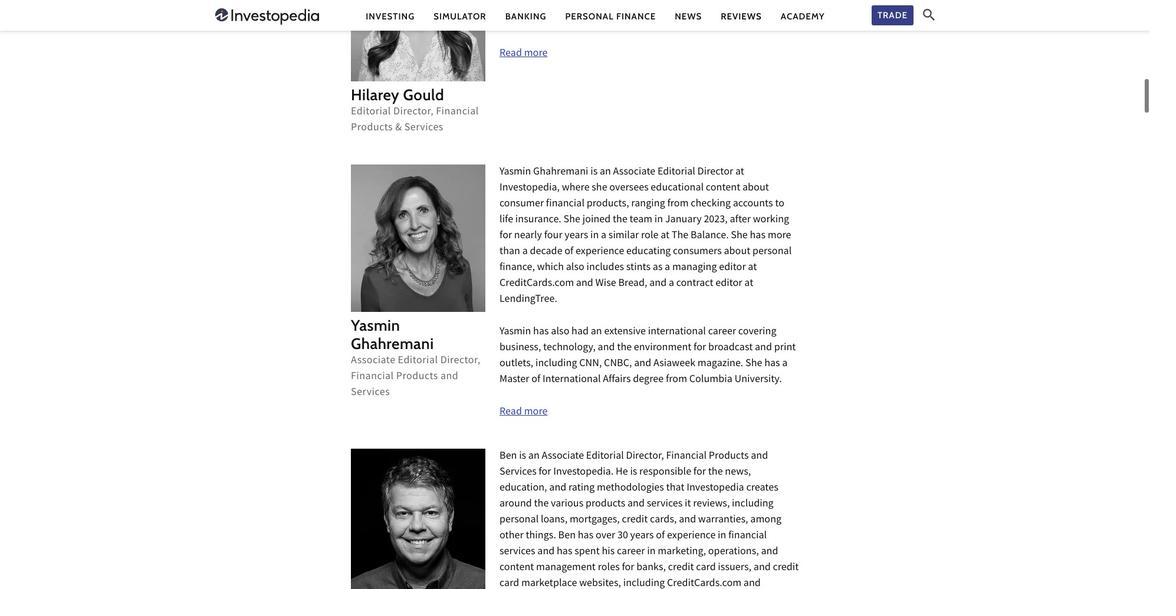 Task type: vqa. For each thing, say whether or not it's contained in the screenshot.
consumer
yes



Task type: describe. For each thing, give the bounding box(es) containing it.
more inside 'yasmin ghahremani is an associate editorial director at investopedia, where she oversees educational content about consumer financial products, ranging from checking accounts to life insurance. she joined the team in january 2023, after working for nearly four years in a similar role at the balance. she has more than a decade of experience educating consumers about personal finance, which also includes stints as a managing editor at creditcards.com and wise bread, and a contract editor at lendingtree.'
[[768, 228, 791, 244]]

magazine.
[[698, 356, 743, 372]]

read more link for hilarey gould
[[500, 46, 548, 62]]

accounts
[[733, 196, 773, 212]]

has left spent
[[557, 544, 572, 560]]

of inside ben is an associate editorial director, financial products and services for investopedia. he is responsible for the news, education, and rating methodologies that investopedia creates around the various products and services it reviews, including personal loans, mortgages, credit cards, and warranties, among other things. ben has over 30 years of experience in financial services and has spent his career in marketing, operations, and content management roles for banks, credit card issuers, and credit card marketplace websites, including creditcards
[[656, 528, 665, 544]]

ben woolsey image
[[351, 449, 485, 589]]

responsible
[[639, 465, 691, 481]]

a inside yasmin has also had an extensive international career covering business, technology, and the environment for broadcast and print outlets, including cnn, cnbc, and asiaweek magazine. she has a master of international affairs degree from columbia university.
[[782, 356, 788, 372]]

hilarey gould image
[[351, 0, 485, 81]]

contract
[[676, 276, 713, 292]]

yasmin ghahremani is an associate editorial director at investopedia, where she oversees educational content about consumer financial products, ranging from checking accounts to life insurance. she joined the team in january 2023, after working for nearly four years in a similar role at the balance. she has more than a decade of experience educating consumers about personal finance, which also includes stints as a managing editor at creditcards.com and wise bread, and a contract editor at lendingtree.
[[500, 164, 792, 308]]

that
[[666, 481, 685, 496]]

reviews link
[[721, 10, 762, 23]]

working
[[753, 212, 789, 228]]

personal finance link
[[565, 10, 656, 23]]

she
[[592, 180, 607, 196]]

decade
[[530, 244, 562, 260]]

four
[[544, 228, 563, 244]]

his
[[602, 544, 615, 560]]

including inside yasmin has also had an extensive international career covering business, technology, and the environment for broadcast and print outlets, including cnn, cnbc, and asiaweek magazine. she has a master of international affairs degree from columbia university.
[[536, 356, 577, 372]]

0 horizontal spatial card
[[500, 576, 519, 589]]

ghahremani for yasmin ghahremani associate editorial director, financial products and services
[[351, 334, 434, 353]]

investopedia.
[[553, 465, 614, 481]]

things.
[[526, 528, 556, 544]]

experience inside ben is an associate editorial director, financial products and services for investopedia. he is responsible for the news, education, and rating methodologies that investopedia creates around the various products and services it reviews, including personal loans, mortgages, credit cards, and warranties, among other things. ben has over 30 years of experience in financial services and has spent his career in marketing, operations, and content management roles for banks, credit card issuers, and credit card marketplace websites, including creditcards
[[667, 528, 716, 544]]

team
[[630, 212, 653, 228]]

banks,
[[637, 560, 666, 576]]

includes
[[587, 260, 624, 276]]

0 horizontal spatial is
[[519, 449, 526, 465]]

for inside yasmin has also had an extensive international career covering business, technology, and the environment for broadcast and print outlets, including cnn, cnbc, and asiaweek magazine. she has a master of international affairs degree from columbia university.
[[694, 340, 706, 356]]

had
[[572, 324, 589, 340]]

products
[[586, 496, 625, 512]]

joined
[[583, 212, 611, 228]]

0 vertical spatial ben
[[500, 449, 517, 465]]

has left over
[[578, 528, 594, 544]]

she for investopedia,
[[564, 212, 580, 228]]

trade
[[878, 10, 908, 20]]

the
[[672, 228, 689, 244]]

for left investopedia.
[[539, 465, 551, 481]]

personal inside 'yasmin ghahremani is an associate editorial director at investopedia, where she oversees educational content about consumer financial products, ranging from checking accounts to life insurance. she joined the team in january 2023, after working for nearly four years in a similar role at the balance. she has more than a decade of experience educating consumers about personal finance, which also includes stints as a managing editor at creditcards.com and wise bread, and a contract editor at lendingtree.'
[[753, 244, 792, 260]]

marketplace
[[521, 576, 577, 589]]

for right the that
[[694, 465, 706, 481]]

at up covering
[[745, 276, 753, 292]]

news
[[675, 11, 702, 22]]

from inside yasmin has also had an extensive international career covering business, technology, and the environment for broadcast and print outlets, including cnn, cnbc, and asiaweek magazine. she has a master of international affairs degree from columbia university.
[[666, 372, 687, 388]]

university.
[[735, 372, 782, 388]]

consumers
[[673, 244, 722, 260]]

warranties,
[[698, 512, 748, 528]]

1 horizontal spatial card
[[696, 560, 716, 576]]

websites,
[[579, 576, 621, 589]]

services inside 'hilarey gould editorial director, financial products & services'
[[404, 120, 443, 136]]

1 horizontal spatial ben
[[558, 528, 576, 544]]

academy
[[781, 11, 825, 22]]

checking
[[691, 196, 731, 212]]

broadcast
[[708, 340, 753, 356]]

0 horizontal spatial services
[[500, 544, 535, 560]]

has down lendingtree.
[[533, 324, 549, 340]]

career inside ben is an associate editorial director, financial products and services for investopedia. he is responsible for the news, education, and rating methodologies that investopedia creates around the various products and services it reviews, including personal loans, mortgages, credit cards, and warranties, among other things. ben has over 30 years of experience in financial services and has spent his career in marketing, operations, and content management roles for banks, credit card issuers, and credit card marketplace websites, including creditcards
[[617, 544, 645, 560]]

1 horizontal spatial credit
[[668, 560, 694, 576]]

editorial inside 'hilarey gould editorial director, financial products & services'
[[351, 104, 391, 120]]

marketing,
[[658, 544, 706, 560]]

gould
[[403, 85, 444, 104]]

yasmin ghahremani associate editorial director, financial products and services
[[351, 316, 481, 401]]

insurance.
[[515, 212, 561, 228]]

investing
[[366, 11, 415, 22]]

she right 2023,
[[731, 228, 748, 244]]

services inside yasmin ghahremani associate editorial director, financial products and services
[[351, 385, 390, 401]]

services inside ben is an associate editorial director, financial products and services for investopedia. he is responsible for the news, education, and rating methodologies that investopedia creates around the various products and services it reviews, including personal loans, mortgages, credit cards, and warranties, among other things. ben has over 30 years of experience in financial services and has spent his career in marketing, operations, and content management roles for banks, credit card issuers, and credit card marketplace websites, including creditcards
[[500, 465, 537, 481]]

products inside yasmin ghahremani associate editorial director, financial products and services
[[396, 369, 438, 385]]

associate inside ben is an associate editorial director, financial products and services for investopedia. he is responsible for the news, education, and rating methodologies that investopedia creates around the various products and services it reviews, including personal loans, mortgages, credit cards, and warranties, among other things. ben has over 30 years of experience in financial services and has spent his career in marketing, operations, and content management roles for banks, credit card issuers, and credit card marketplace websites, including creditcards
[[542, 449, 584, 465]]

among
[[750, 512, 782, 528]]

editor right "contract"
[[716, 276, 742, 292]]

years inside ben is an associate editorial director, financial products and services for investopedia. he is responsible for the news, education, and rating methodologies that investopedia creates around the various products and services it reviews, including personal loans, mortgages, credit cards, and warranties, among other things. ben has over 30 years of experience in financial services and has spent his career in marketing, operations, and content management roles for banks, credit card issuers, and credit card marketplace websites, including creditcards
[[630, 528, 654, 544]]

january
[[665, 212, 702, 228]]

personal finance
[[565, 11, 656, 22]]

role
[[641, 228, 659, 244]]

read for gould
[[500, 46, 522, 62]]

he
[[616, 465, 628, 481]]

spent
[[575, 544, 600, 560]]

where
[[562, 180, 590, 196]]

the inside 'yasmin ghahremani is an associate editorial director at investopedia, where she oversees educational content about consumer financial products, ranging from checking accounts to life insurance. she joined the team in january 2023, after working for nearly four years in a similar role at the balance. she has more than a decade of experience educating consumers about personal finance, which also includes stints as a managing editor at creditcards.com and wise bread, and a contract editor at lendingtree.'
[[613, 212, 628, 228]]

to
[[775, 196, 784, 212]]

content inside ben is an associate editorial director, financial products and services for investopedia. he is responsible for the news, education, and rating methodologies that investopedia creates around the various products and services it reviews, including personal loans, mortgages, credit cards, and warranties, among other things. ben has over 30 years of experience in financial services and has spent his career in marketing, operations, and content management roles for banks, credit card issuers, and credit card marketplace websites, including creditcards
[[500, 560, 534, 576]]

more for yasmin ghahremani
[[524, 404, 548, 420]]

balance.
[[691, 228, 729, 244]]

roles
[[598, 560, 620, 576]]

various
[[551, 496, 584, 512]]

head shot of yasmin ghahremani image
[[351, 164, 485, 312]]

news link
[[675, 10, 702, 23]]

she for covering
[[746, 356, 762, 372]]

covering
[[738, 324, 777, 340]]

financial inside 'yasmin ghahremani is an associate editorial director at investopedia, where she oversees educational content about consumer financial products, ranging from checking accounts to life insurance. she joined the team in january 2023, after working for nearly four years in a similar role at the balance. she has more than a decade of experience educating consumers about personal finance, which also includes stints as a managing editor at creditcards.com and wise bread, and a contract editor at lendingtree.'
[[546, 196, 585, 212]]

trade link
[[872, 5, 914, 26]]

creates
[[746, 481, 778, 496]]

0 horizontal spatial credit
[[622, 512, 648, 528]]

ben is an associate editorial director, financial products and services for investopedia. he is responsible for the news, education, and rating methodologies that investopedia creates around the various products and services it reviews, including personal loans, mortgages, credit cards, and warranties, among other things. ben has over 30 years of experience in financial services and has spent his career in marketing, operations, and content management roles for banks, credit card issuers, and credit card marketplace websites, including creditcards
[[500, 449, 799, 589]]

&
[[395, 120, 402, 136]]

operations,
[[708, 544, 759, 560]]

content inside 'yasmin ghahremani is an associate editorial director at investopedia, where she oversees educational content about consumer financial products, ranging from checking accounts to life insurance. she joined the team in january 2023, after working for nearly four years in a similar role at the balance. she has more than a decade of experience educating consumers about personal finance, which also includes stints as a managing editor at creditcards.com and wise bread, and a contract editor at lendingtree.'
[[706, 180, 740, 196]]

master
[[500, 372, 529, 388]]

also inside 'yasmin ghahremani is an associate editorial director at investopedia, where she oversees educational content about consumer financial products, ranging from checking accounts to life insurance. she joined the team in january 2023, after working for nearly four years in a similar role at the balance. she has more than a decade of experience educating consumers about personal finance, which also includes stints as a managing editor at creditcards.com and wise bread, and a contract editor at lendingtree.'
[[566, 260, 584, 276]]

cnbc,
[[604, 356, 632, 372]]

hilarey gould editorial director, financial products & services
[[351, 85, 479, 136]]

affairs
[[603, 372, 631, 388]]

bread,
[[618, 276, 647, 292]]

investopedia
[[687, 481, 744, 496]]

editorial inside yasmin ghahremani associate editorial director, financial products and services
[[398, 353, 438, 369]]

loans,
[[541, 512, 568, 528]]

news,
[[725, 465, 751, 481]]

banking link
[[505, 10, 547, 23]]

cnn,
[[579, 356, 602, 372]]

cards,
[[650, 512, 677, 528]]

stints
[[626, 260, 651, 276]]

education,
[[500, 481, 547, 496]]

educating
[[626, 244, 671, 260]]

an inside yasmin has also had an extensive international career covering business, technology, and the environment for broadcast and print outlets, including cnn, cnbc, and asiaweek magazine. she has a master of international affairs degree from columbia university.
[[591, 324, 602, 340]]

simulator link
[[434, 10, 486, 23]]

than
[[500, 244, 520, 260]]

financial inside 'hilarey gould editorial director, financial products & services'
[[436, 104, 479, 120]]

editorial inside ben is an associate editorial director, financial products and services for investopedia. he is responsible for the news, education, and rating methodologies that investopedia creates around the various products and services it reviews, including personal loans, mortgages, credit cards, and warranties, among other things. ben has over 30 years of experience in financial services and has spent his career in marketing, operations, and content management roles for banks, credit card issuers, and credit card marketplace websites, including creditcards
[[586, 449, 624, 465]]

1 vertical spatial about
[[724, 244, 751, 260]]

yasmin has also had an extensive international career covering business, technology, and the environment for broadcast and print outlets, including cnn, cnbc, and asiaweek magazine. she has a master of international affairs degree from columbia university.
[[500, 324, 796, 388]]

read more link for yasmin ghahremani
[[500, 404, 548, 420]]

other
[[500, 528, 524, 544]]

mortgages,
[[570, 512, 620, 528]]

it
[[685, 496, 691, 512]]

similar
[[609, 228, 639, 244]]

an inside ben is an associate editorial director, financial products and services for investopedia. he is responsible for the news, education, and rating methodologies that investopedia creates around the various products and services it reviews, including personal loans, mortgages, credit cards, and warranties, among other things. ben has over 30 years of experience in financial services and has spent his career in marketing, operations, and content management roles for banks, credit card issuers, and credit card marketplace websites, including creditcards
[[528, 449, 540, 465]]

of inside yasmin has also had an extensive international career covering business, technology, and the environment for broadcast and print outlets, including cnn, cnbc, and asiaweek magazine. she has a master of international affairs degree from columbia university.
[[532, 372, 541, 388]]

associate inside 'yasmin ghahremani is an associate editorial director at investopedia, where she oversees educational content about consumer financial products, ranging from checking accounts to life insurance. she joined the team in january 2023, after working for nearly four years in a similar role at the balance. she has more than a decade of experience educating consumers about personal finance, which also includes stints as a managing editor at creditcards.com and wise bread, and a contract editor at lendingtree.'
[[613, 164, 655, 180]]



Task type: locate. For each thing, give the bounding box(es) containing it.
reviews
[[721, 11, 762, 22]]

creditcards.com
[[500, 276, 574, 292]]

more down to
[[768, 228, 791, 244]]

for left broadcast
[[694, 340, 706, 356]]

from right degree on the right of page
[[666, 372, 687, 388]]

1 vertical spatial services
[[351, 385, 390, 401]]

yasmin for yasmin ghahremani associate editorial director, financial products and services
[[351, 316, 400, 335]]

1 horizontal spatial career
[[708, 324, 736, 340]]

0 vertical spatial career
[[708, 324, 736, 340]]

1 vertical spatial personal
[[500, 512, 539, 528]]

2 vertical spatial director,
[[626, 449, 664, 465]]

credit left the cards,
[[622, 512, 648, 528]]

2 horizontal spatial credit
[[773, 560, 799, 576]]

ben up education,
[[500, 449, 517, 465]]

0 vertical spatial services
[[404, 120, 443, 136]]

content down other
[[500, 560, 534, 576]]

hilarey
[[351, 85, 399, 104]]

of right master
[[532, 372, 541, 388]]

oversees
[[609, 180, 649, 196]]

at left the
[[661, 228, 670, 244]]

2 read more link from the top
[[500, 404, 548, 420]]

1 horizontal spatial director,
[[440, 353, 481, 369]]

2 read from the top
[[500, 404, 522, 420]]

read more down master
[[500, 404, 548, 420]]

read
[[500, 46, 522, 62], [500, 404, 522, 420]]

in right team
[[655, 212, 663, 228]]

as
[[653, 260, 663, 276]]

financial up four
[[546, 196, 585, 212]]

1 read from the top
[[500, 46, 522, 62]]

1 horizontal spatial associate
[[542, 449, 584, 465]]

financial inside ben is an associate editorial director, financial products and services for investopedia. he is responsible for the news, education, and rating methodologies that investopedia creates around the various products and services it reviews, including personal loans, mortgages, credit cards, and warranties, among other things. ben has over 30 years of experience in financial services and has spent his career in marketing, operations, and content management roles for banks, credit card issuers, and credit card marketplace websites, including creditcards
[[728, 528, 767, 544]]

an inside 'yasmin ghahremani is an associate editorial director at investopedia, where she oversees educational content about consumer financial products, ranging from checking accounts to life insurance. she joined the team in january 2023, after working for nearly four years in a similar role at the balance. she has more than a decade of experience educating consumers about personal finance, which also includes stints as a managing editor at creditcards.com and wise bread, and a contract editor at lendingtree.'
[[600, 164, 611, 180]]

environment
[[634, 340, 692, 356]]

0 vertical spatial years
[[565, 228, 588, 244]]

1 horizontal spatial years
[[630, 528, 654, 544]]

of right four
[[565, 244, 574, 260]]

investopedia,
[[500, 180, 560, 196]]

including
[[536, 356, 577, 372], [732, 496, 774, 512], [623, 576, 665, 589]]

2 read more from the top
[[500, 404, 548, 420]]

she
[[564, 212, 580, 228], [731, 228, 748, 244], [746, 356, 762, 372]]

in left marketing,
[[647, 544, 656, 560]]

also inside yasmin has also had an extensive international career covering business, technology, and the environment for broadcast and print outlets, including cnn, cnbc, and asiaweek magazine. she has a master of international affairs degree from columbia university.
[[551, 324, 569, 340]]

2 vertical spatial services
[[500, 465, 537, 481]]

the left team
[[613, 212, 628, 228]]

0 horizontal spatial financial
[[546, 196, 585, 212]]

0 vertical spatial about
[[743, 180, 769, 196]]

international
[[648, 324, 706, 340]]

2 horizontal spatial including
[[732, 496, 774, 512]]

0 vertical spatial read
[[500, 46, 522, 62]]

including down news,
[[732, 496, 774, 512]]

career right his
[[617, 544, 645, 560]]

0 vertical spatial personal
[[753, 244, 792, 260]]

associate inside yasmin ghahremani associate editorial director, financial products and services
[[351, 353, 396, 369]]

director
[[698, 164, 733, 180]]

director,
[[393, 104, 434, 120], [440, 353, 481, 369], [626, 449, 664, 465]]

has down covering
[[765, 356, 780, 372]]

years
[[565, 228, 588, 244], [630, 528, 654, 544]]

of inside 'yasmin ghahremani is an associate editorial director at investopedia, where she oversees educational content about consumer financial products, ranging from checking accounts to life insurance. she joined the team in january 2023, after working for nearly four years in a similar role at the balance. she has more than a decade of experience educating consumers about personal finance, which also includes stints as a managing editor at creditcards.com and wise bread, and a contract editor at lendingtree.'
[[565, 244, 574, 260]]

0 vertical spatial an
[[600, 164, 611, 180]]

0 vertical spatial director,
[[393, 104, 434, 120]]

0 vertical spatial experience
[[576, 244, 624, 260]]

experience inside 'yasmin ghahremani is an associate editorial director at investopedia, where she oversees educational content about consumer financial products, ranging from checking accounts to life insurance. she joined the team in january 2023, after working for nearly four years in a similar role at the balance. she has more than a decade of experience educating consumers about personal finance, which also includes stints as a managing editor at creditcards.com and wise bread, and a contract editor at lendingtree.'
[[576, 244, 624, 260]]

30
[[618, 528, 628, 544]]

yasmin inside yasmin has also had an extensive international career covering business, technology, and the environment for broadcast and print outlets, including cnn, cnbc, and asiaweek magazine. she has a master of international affairs degree from columbia university.
[[500, 324, 531, 340]]

0 vertical spatial content
[[706, 180, 740, 196]]

1 vertical spatial read more link
[[500, 404, 548, 420]]

outlets,
[[500, 356, 533, 372]]

financial inside yasmin ghahremani associate editorial director, financial products and services
[[351, 369, 394, 385]]

editorial inside 'yasmin ghahremani is an associate editorial director at investopedia, where she oversees educational content about consumer financial products, ranging from checking accounts to life insurance. she joined the team in january 2023, after working for nearly four years in a similar role at the balance. she has more than a decade of experience educating consumers about personal finance, which also includes stints as a managing editor at creditcards.com and wise bread, and a contract editor at lendingtree.'
[[658, 164, 695, 180]]

experience
[[576, 244, 624, 260], [667, 528, 716, 544]]

and inside yasmin ghahremani associate editorial director, financial products and services
[[441, 369, 458, 385]]

0 horizontal spatial director,
[[393, 104, 434, 120]]

finance,
[[500, 260, 535, 276]]

1 horizontal spatial financial
[[436, 104, 479, 120]]

2 horizontal spatial of
[[656, 528, 665, 544]]

read more for ghahremani
[[500, 404, 548, 420]]

from inside 'yasmin ghahremani is an associate editorial director at investopedia, where she oversees educational content about consumer financial products, ranging from checking accounts to life insurance. she joined the team in january 2023, after working for nearly four years in a similar role at the balance. she has more than a decade of experience educating consumers about personal finance, which also includes stints as a managing editor at creditcards.com and wise bread, and a contract editor at lendingtree.'
[[667, 196, 689, 212]]

has down accounts
[[750, 228, 766, 244]]

director, inside yasmin ghahremani associate editorial director, financial products and services
[[440, 353, 481, 369]]

lendingtree.
[[500, 292, 557, 308]]

print
[[774, 340, 796, 356]]

0 horizontal spatial products
[[351, 120, 393, 136]]

1 horizontal spatial including
[[623, 576, 665, 589]]

of
[[565, 244, 574, 260], [532, 372, 541, 388], [656, 528, 665, 544]]

career inside yasmin has also had an extensive international career covering business, technology, and the environment for broadcast and print outlets, including cnn, cnbc, and asiaweek magazine. she has a master of international affairs degree from columbia university.
[[708, 324, 736, 340]]

1 horizontal spatial services
[[647, 496, 683, 512]]

1 horizontal spatial content
[[706, 180, 740, 196]]

0 horizontal spatial services
[[351, 385, 390, 401]]

director, inside 'hilarey gould editorial director, financial products & services'
[[393, 104, 434, 120]]

read down master
[[500, 404, 522, 420]]

ben
[[500, 449, 517, 465], [558, 528, 576, 544]]

asiaweek
[[653, 356, 696, 372]]

more down master
[[524, 404, 548, 420]]

years inside 'yasmin ghahremani is an associate editorial director at investopedia, where she oversees educational content about consumer financial products, ranging from checking accounts to life insurance. she joined the team in january 2023, after working for nearly four years in a similar role at the balance. she has more than a decade of experience educating consumers about personal finance, which also includes stints as a managing editor at creditcards.com and wise bread, and a contract editor at lendingtree.'
[[565, 228, 588, 244]]

about down after
[[724, 244, 751, 260]]

2 horizontal spatial financial
[[666, 449, 707, 465]]

she right four
[[564, 212, 580, 228]]

products
[[351, 120, 393, 136], [396, 369, 438, 385], [709, 449, 749, 465]]

search image
[[923, 9, 935, 21]]

2023,
[[704, 212, 728, 228]]

investing link
[[366, 10, 415, 23]]

for left nearly
[[500, 228, 512, 244]]

products,
[[587, 196, 629, 212]]

an up education,
[[528, 449, 540, 465]]

from right ranging
[[667, 196, 689, 212]]

of up 'banks,'
[[656, 528, 665, 544]]

0 horizontal spatial years
[[565, 228, 588, 244]]

director, down gould
[[393, 104, 434, 120]]

personal inside ben is an associate editorial director, financial products and services for investopedia. he is responsible for the news, education, and rating methodologies that investopedia creates around the various products and services it reviews, including personal loans, mortgages, credit cards, and warranties, among other things. ben has over 30 years of experience in financial services and has spent his career in marketing, operations, and content management roles for banks, credit card issuers, and credit card marketplace websites, including creditcards
[[500, 512, 539, 528]]

0 vertical spatial of
[[565, 244, 574, 260]]

including left cnn,
[[536, 356, 577, 372]]

ghahremani inside yasmin ghahremani associate editorial director, financial products and services
[[351, 334, 434, 353]]

read more for gould
[[500, 46, 548, 62]]

1 vertical spatial an
[[591, 324, 602, 340]]

0 horizontal spatial personal
[[500, 512, 539, 528]]

financial up issuers,
[[728, 528, 767, 544]]

yasmin
[[500, 164, 531, 180], [351, 316, 400, 335], [500, 324, 531, 340]]

around
[[500, 496, 532, 512]]

international
[[543, 372, 601, 388]]

yasmin inside yasmin ghahremani associate editorial director, financial products and services
[[351, 316, 400, 335]]

0 vertical spatial read more link
[[500, 46, 548, 62]]

0 horizontal spatial content
[[500, 560, 534, 576]]

an
[[600, 164, 611, 180], [591, 324, 602, 340], [528, 449, 540, 465]]

2 vertical spatial associate
[[542, 449, 584, 465]]

director, left outlets,
[[440, 353, 481, 369]]

has inside 'yasmin ghahremani is an associate editorial director at investopedia, where she oversees educational content about consumer financial products, ranging from checking accounts to life insurance. she joined the team in january 2023, after working for nearly four years in a similar role at the balance. she has more than a decade of experience educating consumers about personal finance, which also includes stints as a managing editor at creditcards.com and wise bread, and a contract editor at lendingtree.'
[[750, 228, 766, 244]]

the left news,
[[708, 465, 723, 481]]

at right director
[[736, 164, 744, 180]]

0 horizontal spatial including
[[536, 356, 577, 372]]

managing
[[672, 260, 717, 276]]

1 vertical spatial financial
[[351, 369, 394, 385]]

the up affairs
[[617, 340, 632, 356]]

1 vertical spatial ghahremani
[[351, 334, 434, 353]]

1 read more link from the top
[[500, 46, 548, 62]]

2 horizontal spatial is
[[630, 465, 637, 481]]

director, inside ben is an associate editorial director, financial products and services for investopedia. he is responsible for the news, education, and rating methodologies that investopedia creates around the various products and services it reviews, including personal loans, mortgages, credit cards, and warranties, among other things. ben has over 30 years of experience in financial services and has spent his career in marketing, operations, and content management roles for banks, credit card issuers, and credit card marketplace websites, including creditcards
[[626, 449, 664, 465]]

0 vertical spatial services
[[647, 496, 683, 512]]

about
[[743, 180, 769, 196], [724, 244, 751, 260]]

is up education,
[[519, 449, 526, 465]]

in down reviews, at the bottom of page
[[718, 528, 726, 544]]

the
[[613, 212, 628, 228], [617, 340, 632, 356], [708, 465, 723, 481], [534, 496, 549, 512]]

experience down it
[[667, 528, 716, 544]]

1 vertical spatial director,
[[440, 353, 481, 369]]

more down banking link on the left of page
[[524, 46, 548, 62]]

is right he
[[630, 465, 637, 481]]

more for hilarey gould
[[524, 46, 548, 62]]

for inside 'yasmin ghahremani is an associate editorial director at investopedia, where she oversees educational content about consumer financial products, ranging from checking accounts to life insurance. she joined the team in january 2023, after working for nearly four years in a similar role at the balance. she has more than a decade of experience educating consumers about personal finance, which also includes stints as a managing editor at creditcards.com and wise bread, and a contract editor at lendingtree.'
[[500, 228, 512, 244]]

at down after
[[748, 260, 757, 276]]

1 horizontal spatial of
[[565, 244, 574, 260]]

banking
[[505, 11, 547, 22]]

0 horizontal spatial career
[[617, 544, 645, 560]]

about left to
[[743, 180, 769, 196]]

rating
[[569, 481, 595, 496]]

1 vertical spatial of
[[532, 372, 541, 388]]

1 vertical spatial years
[[630, 528, 654, 544]]

director, up methodologies
[[626, 449, 664, 465]]

she down covering
[[746, 356, 762, 372]]

1 horizontal spatial ghahremani
[[533, 164, 588, 180]]

read more link
[[500, 46, 548, 62], [500, 404, 548, 420]]

1 vertical spatial ben
[[558, 528, 576, 544]]

1 horizontal spatial personal
[[753, 244, 792, 260]]

services left it
[[647, 496, 683, 512]]

card
[[696, 560, 716, 576], [500, 576, 519, 589]]

2 vertical spatial financial
[[666, 449, 707, 465]]

1 read more from the top
[[500, 46, 548, 62]]

in left similar on the right top of the page
[[590, 228, 599, 244]]

ghahremani for yasmin ghahremani is an associate editorial director at investopedia, where she oversees educational content about consumer financial products, ranging from checking accounts to life insurance. she joined the team in january 2023, after working for nearly four years in a similar role at the balance. she has more than a decade of experience educating consumers about personal finance, which also includes stints as a managing editor at creditcards.com and wise bread, and a contract editor at lendingtree.
[[533, 164, 588, 180]]

services
[[404, 120, 443, 136], [351, 385, 390, 401], [500, 465, 537, 481]]

2 horizontal spatial services
[[500, 465, 537, 481]]

for
[[500, 228, 512, 244], [694, 340, 706, 356], [539, 465, 551, 481], [694, 465, 706, 481], [622, 560, 634, 576]]

1 vertical spatial read
[[500, 404, 522, 420]]

ben right things.
[[558, 528, 576, 544]]

1 vertical spatial services
[[500, 544, 535, 560]]

0 vertical spatial associate
[[613, 164, 655, 180]]

wise
[[595, 276, 616, 292]]

0 horizontal spatial experience
[[576, 244, 624, 260]]

read more link down master
[[500, 404, 548, 420]]

life
[[500, 212, 513, 228]]

the inside yasmin has also had an extensive international career covering business, technology, and the environment for broadcast and print outlets, including cnn, cnbc, and asiaweek magazine. she has a master of international affairs degree from columbia university.
[[617, 340, 632, 356]]

from
[[667, 196, 689, 212], [666, 372, 687, 388]]

editor
[[719, 260, 746, 276], [716, 276, 742, 292]]

2 vertical spatial an
[[528, 449, 540, 465]]

1 vertical spatial products
[[396, 369, 438, 385]]

1 horizontal spatial financial
[[728, 528, 767, 544]]

business,
[[500, 340, 541, 356]]

yasmin inside 'yasmin ghahremani is an associate editorial director at investopedia, where she oversees educational content about consumer financial products, ranging from checking accounts to life insurance. she joined the team in january 2023, after working for nearly four years in a similar role at the balance. she has more than a decade of experience educating consumers about personal finance, which also includes stints as a managing editor at creditcards.com and wise bread, and a contract editor at lendingtree.'
[[500, 164, 531, 180]]

1 vertical spatial including
[[732, 496, 774, 512]]

2 horizontal spatial products
[[709, 449, 749, 465]]

is right where
[[591, 164, 598, 180]]

content up 2023,
[[706, 180, 740, 196]]

investopedia homepage image
[[215, 7, 319, 26]]

also right which
[[566, 260, 584, 276]]

0 horizontal spatial of
[[532, 372, 541, 388]]

0 vertical spatial also
[[566, 260, 584, 276]]

card left issuers,
[[696, 560, 716, 576]]

1 vertical spatial content
[[500, 560, 534, 576]]

1 vertical spatial career
[[617, 544, 645, 560]]

read more link down banking link on the left of page
[[500, 46, 548, 62]]

also left had
[[551, 324, 569, 340]]

1 vertical spatial also
[[551, 324, 569, 340]]

0 vertical spatial read more
[[500, 46, 548, 62]]

services up marketplace
[[500, 544, 535, 560]]

1 horizontal spatial products
[[396, 369, 438, 385]]

read down banking link on the left of page
[[500, 46, 522, 62]]

read more
[[500, 46, 548, 62], [500, 404, 548, 420]]

credit
[[622, 512, 648, 528], [668, 560, 694, 576], [773, 560, 799, 576]]

experience down joined
[[576, 244, 624, 260]]

yasmin for yasmin ghahremani is an associate editorial director at investopedia, where she oversees educational content about consumer financial products, ranging from checking accounts to life insurance. she joined the team in january 2023, after working for nearly four years in a similar role at the balance. she has more than a decade of experience educating consumers about personal finance, which also includes stints as a managing editor at creditcards.com and wise bread, and a contract editor at lendingtree.
[[500, 164, 531, 180]]

the right around
[[534, 496, 549, 512]]

ghahremani inside 'yasmin ghahremani is an associate editorial director at investopedia, where she oversees educational content about consumer financial products, ranging from checking accounts to life insurance. she joined the team in january 2023, after working for nearly four years in a similar role at the balance. she has more than a decade of experience educating consumers about personal finance, which also includes stints as a managing editor at creditcards.com and wise bread, and a contract editor at lendingtree.'
[[533, 164, 588, 180]]

0 horizontal spatial associate
[[351, 353, 396, 369]]

1 horizontal spatial services
[[404, 120, 443, 136]]

years right four
[[565, 228, 588, 244]]

read more down banking link on the left of page
[[500, 46, 548, 62]]

personal down working
[[753, 244, 792, 260]]

0 horizontal spatial financial
[[351, 369, 394, 385]]

services
[[647, 496, 683, 512], [500, 544, 535, 560]]

consumer
[[500, 196, 544, 212]]

columbia
[[689, 372, 733, 388]]

1 vertical spatial financial
[[728, 528, 767, 544]]

1 vertical spatial associate
[[351, 353, 396, 369]]

years right '30'
[[630, 528, 654, 544]]

products inside ben is an associate editorial director, financial products and services for investopedia. he is responsible for the news, education, and rating methodologies that investopedia creates around the various products and services it reviews, including personal loans, mortgages, credit cards, and warranties, among other things. ben has over 30 years of experience in financial services and has spent his career in marketing, operations, and content management roles for banks, credit card issuers, and credit card marketplace websites, including creditcards
[[709, 449, 749, 465]]

credit right 'banks,'
[[668, 560, 694, 576]]

personal
[[565, 11, 614, 22]]

an up products,
[[600, 164, 611, 180]]

0 vertical spatial products
[[351, 120, 393, 136]]

she inside yasmin has also had an extensive international career covering business, technology, and the environment for broadcast and print outlets, including cnn, cnbc, and asiaweek magazine. she has a master of international affairs degree from columbia university.
[[746, 356, 762, 372]]

methodologies
[[597, 481, 664, 496]]

0 vertical spatial including
[[536, 356, 577, 372]]

card left marketplace
[[500, 576, 519, 589]]

finance
[[616, 11, 656, 22]]

editor right managing
[[719, 260, 746, 276]]

simulator
[[434, 11, 486, 22]]

0 vertical spatial from
[[667, 196, 689, 212]]

issuers,
[[718, 560, 752, 576]]

financial
[[546, 196, 585, 212], [728, 528, 767, 544]]

an right had
[[591, 324, 602, 340]]

1 horizontal spatial experience
[[667, 528, 716, 544]]

is inside 'yasmin ghahremani is an associate editorial director at investopedia, where she oversees educational content about consumer financial products, ranging from checking accounts to life insurance. she joined the team in january 2023, after working for nearly four years in a similar role at the balance. she has more than a decade of experience educating consumers about personal finance, which also includes stints as a managing editor at creditcards.com and wise bread, and a contract editor at lendingtree.'
[[591, 164, 598, 180]]

extensive
[[604, 324, 646, 340]]

career up the magazine.
[[708, 324, 736, 340]]

1 vertical spatial read more
[[500, 404, 548, 420]]

products inside 'hilarey gould editorial director, financial products & services'
[[351, 120, 393, 136]]

nearly
[[514, 228, 542, 244]]

2 vertical spatial more
[[524, 404, 548, 420]]

read for ghahremani
[[500, 404, 522, 420]]

1 vertical spatial experience
[[667, 528, 716, 544]]

0 vertical spatial ghahremani
[[533, 164, 588, 180]]

2 vertical spatial of
[[656, 528, 665, 544]]

1 vertical spatial more
[[768, 228, 791, 244]]

management
[[536, 560, 596, 576]]

1 horizontal spatial is
[[591, 164, 598, 180]]

including right roles
[[623, 576, 665, 589]]

0 vertical spatial more
[[524, 46, 548, 62]]

more
[[524, 46, 548, 62], [768, 228, 791, 244], [524, 404, 548, 420]]

credit right issuers,
[[773, 560, 799, 576]]

financial inside ben is an associate editorial director, financial products and services for investopedia. he is responsible for the news, education, and rating methodologies that investopedia creates around the various products and services it reviews, including personal loans, mortgages, credit cards, and warranties, among other things. ben has over 30 years of experience in financial services and has spent his career in marketing, operations, and content management roles for banks, credit card issuers, and credit card marketplace websites, including creditcards
[[666, 449, 707, 465]]

0 vertical spatial financial
[[546, 196, 585, 212]]

yasmin for yasmin has also had an extensive international career covering business, technology, and the environment for broadcast and print outlets, including cnn, cnbc, and asiaweek magazine. she has a master of international affairs degree from columbia university.
[[500, 324, 531, 340]]

personal down education,
[[500, 512, 539, 528]]

0 vertical spatial financial
[[436, 104, 479, 120]]

2 horizontal spatial associate
[[613, 164, 655, 180]]

2 horizontal spatial director,
[[626, 449, 664, 465]]

2 vertical spatial including
[[623, 576, 665, 589]]

for right roles
[[622, 560, 634, 576]]

ranging
[[631, 196, 665, 212]]



